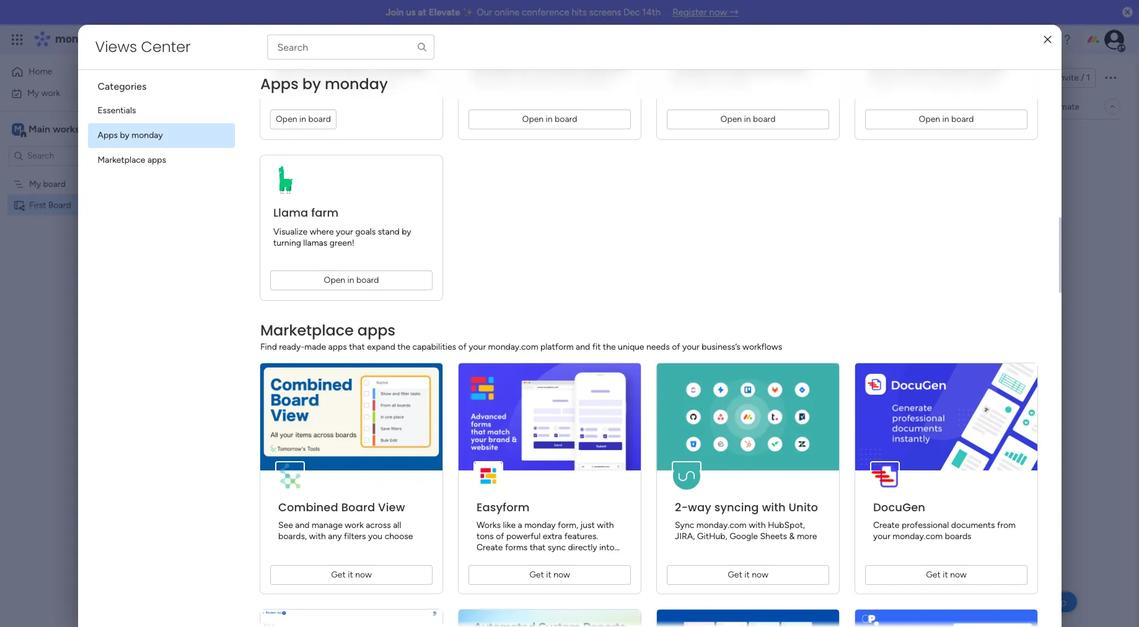 Task type: vqa. For each thing, say whether or not it's contained in the screenshot.
'Text Color' image
no



Task type: locate. For each thing, give the bounding box(es) containing it.
with inside combined board view see and manage work across all boards, with any filters you choose
[[309, 532, 326, 542]]

visualize
[[273, 227, 307, 237], [475, 375, 541, 395]]

by inside easily visualize your board's data by placing it on an interactive globe.
[[996, 66, 1005, 76]]

apps by monday up gantt
[[260, 74, 388, 94]]

0 vertical spatial &
[[294, 66, 299, 76]]

new
[[193, 134, 211, 145]]

stand
[[378, 227, 399, 237]]

directly
[[778, 66, 807, 76], [568, 543, 597, 553]]

0 horizontal spatial more
[[653, 421, 674, 431]]

1 horizontal spatial get
[[684, 408, 698, 419]]

the
[[397, 342, 410, 353], [603, 342, 616, 353]]

1 horizontal spatial apps
[[260, 74, 298, 94]]

open down the files gallery
[[522, 114, 543, 125]]

create up 'monday,'
[[476, 543, 503, 553]]

1 horizontal spatial create
[[873, 521, 899, 531]]

shared left docs
[[729, 66, 755, 76]]

1 vertical spatial widgets
[[637, 408, 671, 419]]

marketplace apps find ready-made apps that expand the capabilities of your monday.com platform and fit the unique needs of your business's workflows
[[260, 320, 782, 353]]

learn more link
[[630, 420, 674, 433]]

1 horizontal spatial work
[[100, 32, 122, 46]]

4 get it now from the left
[[926, 570, 966, 581]]

view
[[378, 500, 405, 516]]

1 vertical spatial that
[[529, 543, 545, 553]]

directly inside easyform works like a monday form, just with tons of powerful extra features. create forms that sync directly into monday, within seconds.
[[568, 543, 597, 553]]

/ for filter
[[501, 134, 505, 145]]

0 horizontal spatial apps
[[147, 155, 166, 165]]

apps up word
[[260, 74, 298, 94]]

now down filters
[[355, 570, 371, 581]]

your up green!
[[336, 227, 353, 237]]

syncing
[[714, 500, 759, 516]]

2 get it now button from the left
[[468, 566, 631, 586]]

0 vertical spatial first
[[206, 64, 245, 92]]

first board up word
[[206, 64, 308, 92]]

1 horizontal spatial to
[[673, 408, 682, 419]]

get for see
[[331, 570, 345, 581]]

within
[[690, 77, 714, 87], [512, 554, 535, 565]]

0 horizontal spatial first board
[[29, 200, 71, 210]]

and up collaborative
[[537, 66, 551, 76]]

0 horizontal spatial first
[[29, 200, 46, 210]]

monday.com down professional
[[892, 532, 943, 542]]

insights inside use charts, timelines, and other widgets to get insights from this board learn more
[[700, 408, 733, 419]]

work for my
[[41, 88, 60, 98]]

apps down "essentials"
[[98, 130, 118, 141]]

0 horizontal spatial create
[[476, 543, 503, 553]]

any inside 'slice & dice your data to get meaningful insights from any group or board'
[[326, 77, 340, 87]]

in for dice
[[299, 114, 306, 125]]

/ inside invite / 1 "button"
[[1081, 73, 1084, 83]]

3 get it now button from the left
[[667, 566, 829, 586]]

1 horizontal spatial this
[[757, 408, 772, 419]]

1 horizontal spatial add
[[611, 452, 627, 462]]

open for edit,
[[522, 114, 543, 125]]

1 right invite
[[1087, 73, 1090, 83]]

apps inside option
[[147, 155, 166, 165]]

1 vertical spatial my
[[29, 179, 41, 189]]

needs
[[646, 342, 670, 353]]

apps inside the apps by monday option
[[98, 130, 118, 141]]

activity
[[976, 73, 1006, 83]]

apps down the apps by monday option
[[147, 155, 166, 165]]

1 vertical spatial first board
[[29, 200, 71, 210]]

widget inside popup button
[[302, 134, 329, 144]]

it for 2-way syncing with unito
[[744, 570, 749, 581]]

open in board button down collaborate on shared docs directly from within monday
[[667, 110, 829, 130]]

1 horizontal spatial 1
[[1087, 73, 1090, 83]]

4 get from the left
[[926, 570, 940, 581]]

0 vertical spatial marketplace
[[98, 155, 145, 165]]

monday.com up github,
[[696, 521, 746, 531]]

and left the fit
[[576, 342, 590, 353]]

1 vertical spatial marketplace
[[260, 320, 353, 341]]

shared
[[729, 66, 755, 76], [488, 77, 514, 87]]

to up learn more link
[[673, 408, 682, 419]]

work left management
[[100, 32, 122, 46]]

your left business's
[[682, 342, 699, 353]]

any down manage
[[328, 532, 342, 542]]

board inside combined board view see and manage work across all boards, with any filters you choose
[[341, 500, 375, 516]]

4 get it now button from the left
[[865, 566, 1027, 586]]

get it now for professional
[[926, 570, 966, 581]]

sync
[[675, 521, 694, 531]]

0 horizontal spatial visualize
[[273, 227, 307, 237]]

data up use charts, timelines, and other widgets to get insights from this board learn more
[[630, 375, 666, 395]]

apps by monday option
[[88, 123, 235, 148]]

monday.com inside marketplace apps find ready-made apps that expand the capabilities of your monday.com platform and fit the unique needs of your business's workflows
[[488, 342, 538, 353]]

that inside marketplace apps find ready-made apps that expand the capabilities of your monday.com platform and fit the unique needs of your business's workflows
[[349, 342, 365, 353]]

open for &
[[275, 114, 297, 125]]

0 horizontal spatial this
[[471, 77, 486, 87]]

widget right first
[[666, 452, 693, 462]]

/ for invite
[[1081, 73, 1084, 83]]

professional
[[901, 521, 949, 531]]

this inside 'brainstorm, edit, and create together on this shared collaborative whiteboard'
[[471, 77, 486, 87]]

your down docugen
[[873, 532, 890, 542]]

0 horizontal spatial work
[[41, 88, 60, 98]]

interactive
[[929, 77, 970, 87]]

first inside "list box"
[[29, 200, 46, 210]]

from inside collaborate on shared docs directly from within monday
[[670, 77, 688, 87]]

of down like
[[496, 532, 504, 542]]

Search in workspace field
[[26, 149, 104, 163]]

insights inside 'slice & dice your data to get meaningful insights from any group or board'
[[273, 77, 303, 87]]

made
[[304, 342, 326, 353]]

from inside use charts, timelines, and other widgets to get insights from this board learn more
[[735, 408, 755, 419]]

get down professional
[[926, 570, 940, 581]]

first right shareable board image
[[29, 200, 46, 210]]

open for visualize
[[919, 114, 940, 125]]

& down hubspot,
[[789, 532, 795, 542]]

open in board down "integrate" on the top right
[[919, 114, 974, 125]]

to inside 'slice & dice your data to get meaningful insights from any group or board'
[[359, 66, 367, 76]]

the right expand
[[397, 342, 410, 353]]

from right "documents"
[[997, 521, 1016, 531]]

1 get it now button from the left
[[270, 566, 432, 586]]

marketplace apps option
[[88, 148, 235, 173]]

1 horizontal spatial visualize
[[475, 375, 541, 395]]

1 for filter / 1
[[507, 134, 510, 145]]

widgets down workflows
[[770, 375, 828, 395]]

open in board button down green!
[[270, 271, 432, 291]]

monday.com for 2-
[[696, 521, 746, 531]]

get down filters
[[331, 570, 345, 581]]

2-
[[675, 500, 688, 516]]

from down dice on the left of the page
[[305, 77, 324, 87]]

llamas
[[303, 238, 327, 249]]

more down hubspot,
[[797, 532, 817, 542]]

board
[[250, 64, 308, 92], [48, 200, 71, 210], [341, 500, 375, 516]]

add down word cloud button
[[284, 134, 300, 144]]

2 vertical spatial work
[[344, 521, 363, 531]]

monday.com inside docugen create professional documents from your monday.com boards
[[892, 532, 943, 542]]

2 get from the left
[[529, 570, 544, 581]]

work inside button
[[41, 88, 60, 98]]

1 horizontal spatial the
[[603, 342, 616, 353]]

monday inside collaborate on shared docs directly from within monday
[[716, 77, 748, 87]]

get it now button down filters
[[270, 566, 432, 586]]

open in board button for and
[[468, 110, 631, 130]]

with
[[670, 375, 701, 395], [762, 500, 785, 516], [597, 521, 614, 531], [749, 521, 765, 531], [309, 532, 326, 542]]

1 horizontal spatial within
[[690, 77, 714, 87]]

now for easyform
[[553, 570, 570, 581]]

2 horizontal spatial board
[[341, 500, 375, 516]]

timelines,
[[553, 408, 593, 419]]

open in board button down interactive
[[865, 110, 1027, 130]]

marketplace inside marketplace apps find ready-made apps that expand the capabilities of your monday.com platform and fit the unique needs of your business's workflows
[[260, 320, 353, 341]]

0 vertical spatial my
[[27, 88, 39, 98]]

0 horizontal spatial &
[[294, 66, 299, 76]]

collapse board header image
[[1108, 102, 1117, 112]]

get it now button for syncing
[[667, 566, 829, 586]]

2 the from the left
[[603, 342, 616, 353]]

1 horizontal spatial &
[[789, 532, 795, 542]]

views center
[[95, 37, 191, 57]]

1 get from the left
[[331, 570, 345, 581]]

0 vertical spatial to
[[359, 66, 367, 76]]

that
[[349, 342, 365, 353], [529, 543, 545, 553]]

0 horizontal spatial marketplace
[[98, 155, 145, 165]]

None search field
[[267, 35, 434, 59]]

1 image
[[958, 25, 969, 39]]

2 get it now from the left
[[529, 570, 570, 581]]

0 vertical spatial visualize
[[273, 227, 307, 237]]

Search for a column type search field
[[267, 35, 434, 59]]

0 vertical spatial apps
[[147, 155, 166, 165]]

form,
[[558, 521, 578, 531]]

get down seconds.
[[529, 570, 544, 581]]

and
[[537, 66, 551, 76], [576, 342, 590, 353], [595, 408, 610, 419], [295, 521, 309, 531]]

create inside docugen create professional documents from your monday.com boards
[[873, 521, 899, 531]]

your inside button
[[629, 452, 646, 462]]

in for shared
[[744, 114, 751, 125]]

0 vertical spatial widgets
[[770, 375, 828, 395]]

0 vertical spatial more
[[653, 421, 674, 431]]

essentials option
[[88, 99, 235, 123]]

categories
[[98, 81, 147, 92]]

0 vertical spatial apps by monday
[[260, 74, 388, 94]]

insights for this
[[700, 408, 733, 419]]

in down collaborate on shared docs directly from within monday
[[744, 114, 751, 125]]

0 horizontal spatial on
[[616, 66, 626, 76]]

expand
[[367, 342, 395, 353]]

task
[[213, 134, 230, 145]]

1 get it now from the left
[[331, 570, 371, 581]]

shared inside collaborate on shared docs directly from within monday
[[729, 66, 755, 76]]

1 horizontal spatial widget
[[666, 452, 693, 462]]

0 vertical spatial add
[[284, 134, 300, 144]]

it for combined board view
[[347, 570, 353, 581]]

all
[[393, 521, 401, 531]]

by inside llama farm visualize where your goals stand by turning llamas green!
[[401, 227, 411, 237]]

1 vertical spatial apps by monday
[[98, 130, 163, 141]]

insights down slice
[[273, 77, 303, 87]]

marketplace apps
[[98, 155, 166, 165]]

widget inside button
[[666, 452, 693, 462]]

& inside 'slice & dice your data to get meaningful insights from any group or board'
[[294, 66, 299, 76]]

get it now down boards
[[926, 570, 966, 581]]

add inside popup button
[[284, 134, 300, 144]]

now down sheets
[[752, 570, 768, 581]]

2 vertical spatial board
[[341, 500, 375, 516]]

1 horizontal spatial marketplace
[[260, 320, 353, 341]]

1 vertical spatial to
[[673, 408, 682, 419]]

1 inside "button"
[[1087, 73, 1090, 83]]

board inside "list box"
[[48, 200, 71, 210]]

0 vertical spatial get
[[369, 66, 382, 76]]

edit,
[[518, 66, 535, 76]]

apps by monday inside option
[[98, 130, 163, 141]]

home
[[29, 66, 52, 77]]

more right learn
[[653, 421, 674, 431]]

get it now down filters
[[331, 570, 371, 581]]

data up globe.
[[976, 66, 993, 76]]

board up "across"
[[341, 500, 375, 516]]

and up boards,
[[295, 521, 309, 531]]

3 get it now from the left
[[727, 570, 768, 581]]

documents
[[951, 521, 995, 531]]

invite
[[1057, 73, 1079, 83]]

1 horizontal spatial insights
[[700, 408, 733, 419]]

unito
[[788, 500, 818, 516]]

1 vertical spatial shared
[[488, 77, 514, 87]]

any left group
[[326, 77, 340, 87]]

0 horizontal spatial shared
[[488, 77, 514, 87]]

monday work management
[[55, 32, 193, 46]]

work inside combined board view see and manage work across all boards, with any filters you choose
[[344, 521, 363, 531]]

extra
[[542, 532, 562, 542]]

open in board button up arrow down image
[[468, 110, 631, 130]]

0 horizontal spatial data
[[340, 66, 357, 76]]

invite / 1
[[1057, 73, 1090, 83]]

get it now for syncing
[[727, 570, 768, 581]]

1 vertical spatial first
[[29, 200, 46, 210]]

get up 'or'
[[369, 66, 382, 76]]

directly inside collaborate on shared docs directly from within monday
[[778, 66, 807, 76]]

get for documents
[[926, 570, 940, 581]]

0 vertical spatial within
[[690, 77, 714, 87]]

option
[[0, 173, 158, 175]]

list box
[[0, 171, 158, 383]]

capabilities
[[412, 342, 456, 353]]

within down forms
[[512, 554, 535, 565]]

your left first
[[629, 452, 646, 462]]

your up interactive
[[927, 66, 944, 76]]

get it now button down google
[[667, 566, 829, 586]]

within inside collaborate on shared docs directly from within monday
[[690, 77, 714, 87]]

monday.com inside 2-way syncing with unito sync monday.com with hubspot, jira, github, google sheets & more
[[696, 521, 746, 531]]

show board description image
[[317, 72, 332, 84]]

visualize your board data with multiple widgets
[[475, 375, 828, 395]]

center
[[141, 37, 191, 57]]

business's
[[701, 342, 740, 353]]

now for combined board view
[[355, 570, 371, 581]]

1 vertical spatial /
[[501, 134, 505, 145]]

dice
[[302, 66, 318, 76]]

views
[[95, 37, 137, 57]]

marketplace for marketplace apps
[[98, 155, 145, 165]]

marketplace down the apps by monday option
[[98, 155, 145, 165]]

1 horizontal spatial first
[[206, 64, 245, 92]]

add left first
[[611, 452, 627, 462]]

1 vertical spatial more
[[797, 532, 817, 542]]

board up word
[[250, 64, 308, 92]]

0 horizontal spatial widget
[[302, 134, 329, 144]]

add inside button
[[611, 452, 627, 462]]

1 horizontal spatial /
[[1081, 73, 1084, 83]]

get down visualize your board data with multiple widgets
[[684, 408, 698, 419]]

0 vertical spatial this
[[471, 77, 486, 87]]

of right capabilities
[[458, 342, 466, 353]]

data inside easily visualize your board's data by placing it on an interactive globe.
[[976, 66, 993, 76]]

word
[[267, 101, 288, 112]]

with up hubspot,
[[762, 500, 785, 516]]

learn
[[630, 421, 651, 431]]

0 vertical spatial insights
[[273, 77, 303, 87]]

1 the from the left
[[397, 342, 410, 353]]

1 horizontal spatial apps by monday
[[260, 74, 388, 94]]

get down google
[[727, 570, 742, 581]]

0 vertical spatial work
[[100, 32, 122, 46]]

it down boards
[[942, 570, 948, 581]]

get it now down seconds.
[[529, 570, 570, 581]]

1 vertical spatial insights
[[700, 408, 733, 419]]

integrate
[[912, 101, 947, 112]]

brainstorm,
[[471, 66, 515, 76]]

1 vertical spatial widget
[[666, 452, 693, 462]]

open in board button up the add widget
[[270, 110, 336, 130]]

marketplace inside option
[[98, 155, 145, 165]]

2 horizontal spatial of
[[672, 342, 680, 353]]

dapulse x slim image
[[1044, 35, 1051, 44]]

green!
[[329, 238, 354, 249]]

first board
[[206, 64, 308, 92], [29, 200, 71, 210]]

blank
[[617, 101, 638, 112]]

work down home
[[41, 88, 60, 98]]

open in board button for shared
[[667, 110, 829, 130]]

1 horizontal spatial apps
[[328, 342, 347, 353]]

marketplace
[[98, 155, 145, 165], [260, 320, 353, 341]]

1 horizontal spatial that
[[529, 543, 545, 553]]

new task button
[[188, 130, 235, 150]]

board down my board at the left of page
[[48, 200, 71, 210]]

across
[[365, 521, 391, 531]]

your left 'remove from favorites' image
[[320, 66, 337, 76]]

0 vertical spatial widget
[[302, 134, 329, 144]]

1 vertical spatial 1
[[507, 134, 510, 145]]

my down search in workspace field
[[29, 179, 41, 189]]

data
[[340, 66, 357, 76], [976, 66, 993, 76], [630, 375, 666, 395]]

0 horizontal spatial widgets
[[637, 408, 671, 419]]

fit
[[592, 342, 601, 353]]

any
[[326, 77, 340, 87], [328, 532, 342, 542]]

now left →
[[709, 7, 727, 18]]

it for easyform
[[546, 570, 551, 581]]

calendar
[[413, 101, 448, 112]]

search image
[[416, 42, 427, 53]]

open in board down gallery
[[522, 114, 577, 125]]

1 horizontal spatial directly
[[778, 66, 807, 76]]

2 horizontal spatial work
[[344, 521, 363, 531]]

within inside easyform works like a monday form, just with tons of powerful extra features. create forms that sync directly into monday, within seconds.
[[512, 554, 535, 565]]

on right together
[[616, 66, 626, 76]]

apps right made
[[328, 342, 347, 353]]

your up timelines,
[[544, 375, 578, 395]]

docs
[[757, 66, 776, 76]]

get it now button down seconds.
[[468, 566, 631, 586]]

3 get from the left
[[727, 570, 742, 581]]

with down manage
[[309, 532, 326, 542]]

0 vertical spatial 1
[[1087, 73, 1090, 83]]

open down green!
[[324, 275, 345, 286]]

it inside easily visualize your board's data by placing it on an interactive globe.
[[898, 77, 904, 87]]

0 horizontal spatial directly
[[568, 543, 597, 553]]

slice
[[273, 66, 292, 76]]

see
[[278, 521, 293, 531]]

apps by monday
[[260, 74, 388, 94], [98, 130, 163, 141]]

google
[[729, 532, 758, 542]]

calendar button
[[404, 97, 457, 117]]

1 horizontal spatial shared
[[729, 66, 755, 76]]

more
[[653, 421, 674, 431], [797, 532, 817, 542]]

1 vertical spatial within
[[512, 554, 535, 565]]

more inside use charts, timelines, and other widgets to get insights from this board learn more
[[653, 421, 674, 431]]

your inside 'slice & dice your data to get meaningful insights from any group or board'
[[320, 66, 337, 76]]

docugen
[[873, 500, 925, 516]]

0 horizontal spatial get
[[369, 66, 382, 76]]

by up globe.
[[996, 66, 1005, 76]]

1 vertical spatial create
[[476, 543, 503, 553]]

directly right docs
[[778, 66, 807, 76]]

open down collaborate on shared docs directly from within monday
[[720, 114, 742, 125]]

it down visualize
[[898, 77, 904, 87]]

it
[[898, 77, 904, 87], [347, 570, 353, 581], [546, 570, 551, 581], [744, 570, 749, 581], [942, 570, 948, 581]]

from down collaborate
[[670, 77, 688, 87]]

essentials
[[98, 105, 136, 116]]

data inside 'slice & dice your data to get meaningful insights from any group or board'
[[340, 66, 357, 76]]

monday inside option
[[132, 130, 163, 141]]

now down seconds.
[[553, 570, 570, 581]]

with right just
[[597, 521, 614, 531]]

2 horizontal spatial data
[[976, 66, 993, 76]]

now for 2-way syncing with unito
[[752, 570, 768, 581]]

get it now down google
[[727, 570, 768, 581]]

new task
[[193, 134, 230, 145]]

insights for any
[[273, 77, 303, 87]]

with inside easyform works like a monday form, just with tons of powerful extra features. create forms that sync directly into monday, within seconds.
[[597, 521, 614, 531]]

/ right filter
[[501, 134, 505, 145]]

this down brainstorm,
[[471, 77, 486, 87]]

visualize inside llama farm visualize where your goals stand by turning llamas green!
[[273, 227, 307, 237]]

1 horizontal spatial first board
[[206, 64, 308, 92]]

placing
[[868, 77, 896, 87]]

open in board button for your
[[865, 110, 1027, 130]]

0 vertical spatial /
[[1081, 73, 1084, 83]]

1 horizontal spatial more
[[797, 532, 817, 542]]

workspace selection element
[[12, 122, 104, 138]]

0 horizontal spatial to
[[359, 66, 367, 76]]

1 horizontal spatial monday.com
[[696, 521, 746, 531]]

shareable board image
[[13, 199, 25, 211]]

on right collaborate
[[717, 66, 727, 76]]

open in board for and
[[522, 114, 577, 125]]

0 horizontal spatial /
[[501, 134, 505, 145]]

1 vertical spatial this
[[757, 408, 772, 419]]

marketplace up made
[[260, 320, 353, 341]]

0 vertical spatial monday.com
[[488, 342, 538, 353]]

0 horizontal spatial 1
[[507, 134, 510, 145]]

directly down features. at the bottom of page
[[568, 543, 597, 553]]

by right "stand"
[[401, 227, 411, 237]]

from inside 'slice & dice your data to get meaningful insights from any group or board'
[[305, 77, 324, 87]]

help button
[[1034, 593, 1077, 613]]

ready-
[[279, 342, 304, 353]]

and inside combined board view see and manage work across all boards, with any filters you choose
[[295, 521, 309, 531]]

insights down multiple
[[700, 408, 733, 419]]

open down "integrate" on the top right
[[919, 114, 940, 125]]

0 vertical spatial shared
[[729, 66, 755, 76]]

it down google
[[744, 570, 749, 581]]

1 vertical spatial add
[[611, 452, 627, 462]]

slice & dice your data to get meaningful insights from any group or board
[[273, 66, 428, 87]]

in down cloud
[[299, 114, 306, 125]]

2 horizontal spatial on
[[906, 77, 916, 87]]

0 horizontal spatial insights
[[273, 77, 303, 87]]

1 vertical spatial apps
[[98, 130, 118, 141]]

this inside use charts, timelines, and other widgets to get insights from this board learn more
[[757, 408, 772, 419]]

my inside button
[[27, 88, 39, 98]]

2 horizontal spatial apps
[[357, 320, 395, 341]]

get for with
[[727, 570, 742, 581]]

this down multiple
[[757, 408, 772, 419]]

and left "other"
[[595, 408, 610, 419]]

0 horizontal spatial that
[[349, 342, 365, 353]]

person
[[419, 134, 446, 145]]



Task type: describe. For each thing, give the bounding box(es) containing it.
my for my board
[[29, 179, 41, 189]]

word cloud button
[[257, 97, 322, 117]]

invite / 1 button
[[1034, 68, 1096, 88]]

register now →
[[673, 7, 739, 18]]

by inside option
[[120, 130, 129, 141]]

list box containing my board
[[0, 171, 158, 383]]

on inside easily visualize your board's data by placing it on an interactive globe.
[[906, 77, 916, 87]]

monday.com for docugen
[[892, 532, 943, 542]]

to inside use charts, timelines, and other widgets to get insights from this board learn more
[[673, 408, 682, 419]]

widgets inside use charts, timelines, and other widgets to get insights from this board learn more
[[637, 408, 671, 419]]

get it now for like
[[529, 570, 570, 581]]

select product image
[[11, 33, 24, 46]]

goals
[[355, 227, 376, 237]]

your inside docugen create professional documents from your monday.com boards
[[873, 532, 890, 542]]

at
[[418, 7, 427, 18]]

easyform
[[476, 500, 529, 516]]

create inside easyform works like a monday form, just with tons of powerful extra features. create forms that sync directly into monday, within seconds.
[[476, 543, 503, 553]]

view
[[640, 101, 658, 112]]

your right capabilities
[[468, 342, 486, 353]]

combined
[[278, 500, 338, 516]]

and inside use charts, timelines, and other widgets to get insights from this board learn more
[[595, 408, 610, 419]]

open in board for your
[[919, 114, 974, 125]]

gantt
[[332, 101, 354, 112]]

search everything image
[[1034, 33, 1046, 46]]

m
[[14, 124, 22, 134]]

get it now for view
[[331, 570, 371, 581]]

join us at elevate ✨ our online conference hits screens dec 14th
[[386, 7, 661, 18]]

add for add widget
[[284, 134, 300, 144]]

board's
[[947, 66, 974, 76]]

visualize
[[892, 66, 925, 76]]

→
[[729, 7, 739, 18]]

and inside 'brainstorm, edit, and create together on this shared collaborative whiteboard'
[[537, 66, 551, 76]]

arrow down image
[[516, 132, 531, 147]]

data for group
[[340, 66, 357, 76]]

you
[[368, 532, 382, 542]]

whiteboard
[[568, 77, 612, 87]]

where
[[309, 227, 333, 237]]

first
[[648, 452, 664, 462]]

open for on
[[720, 114, 742, 125]]

way
[[688, 500, 711, 516]]

help
[[1044, 597, 1067, 609]]

0 vertical spatial board
[[250, 64, 308, 92]]

get inside use charts, timelines, and other widgets to get insights from this board learn more
[[684, 408, 698, 419]]

features.
[[564, 532, 598, 542]]

collaborate
[[670, 66, 715, 76]]

brainstorm, edit, and create together on this shared collaborative whiteboard
[[471, 66, 626, 87]]

dapulse integrations image
[[897, 102, 907, 111]]

workspace image
[[12, 122, 24, 136]]

combined board view see and manage work across all boards, with any filters you choose
[[278, 500, 413, 542]]

first board inside "list box"
[[29, 200, 71, 210]]

autopilot image
[[1025, 98, 1036, 114]]

help image
[[1061, 33, 1073, 46]]

shareable board image
[[185, 71, 200, 86]]

docugen create professional documents from your monday.com boards
[[873, 500, 1016, 542]]

turning
[[273, 238, 301, 249]]

open in board for shared
[[720, 114, 775, 125]]

together
[[580, 66, 614, 76]]

2 vertical spatial apps
[[328, 342, 347, 353]]

hubspot,
[[768, 521, 805, 531]]

boards
[[945, 532, 971, 542]]

find
[[260, 342, 277, 353]]

farm
[[311, 205, 338, 221]]

1 vertical spatial visualize
[[475, 375, 541, 395]]

us
[[406, 7, 416, 18]]

of inside easyform works like a monday form, just with tons of powerful extra features. create forms that sync directly into monday, within seconds.
[[496, 532, 504, 542]]

in down green!
[[347, 275, 354, 286]]

blank view button
[[608, 97, 668, 117]]

files gallery
[[514, 101, 560, 112]]

person button
[[399, 130, 453, 150]]

my board
[[29, 179, 66, 189]]

board inside use charts, timelines, and other widgets to get insights from this board learn more
[[775, 408, 799, 419]]

it for docugen
[[942, 570, 948, 581]]

get it now button for professional
[[865, 566, 1027, 586]]

in for and
[[545, 114, 552, 125]]

choose
[[384, 532, 413, 542]]

Search field
[[355, 131, 393, 148]]

categories list box
[[88, 70, 245, 173]]

get inside 'slice & dice your data to get meaningful insights from any group or board'
[[369, 66, 382, 76]]

get it now button for like
[[468, 566, 631, 586]]

llama farm visualize where your goals stand by turning llamas green!
[[273, 205, 411, 249]]

monday inside easyform works like a monday form, just with tons of powerful extra features. create forms that sync directly into monday, within seconds.
[[524, 521, 555, 531]]

kanban
[[466, 101, 495, 112]]

add for add your first widget
[[611, 452, 627, 462]]

dec
[[624, 7, 640, 18]]

on inside 'brainstorm, edit, and create together on this shared collaborative whiteboard'
[[616, 66, 626, 76]]

group
[[342, 77, 365, 87]]

any inside combined board view see and manage work across all boards, with any filters you choose
[[328, 532, 342, 542]]

workspace
[[53, 123, 102, 135]]

open in board down green!
[[324, 275, 379, 286]]

add view image
[[675, 102, 680, 111]]

open in board for dice
[[275, 114, 331, 125]]

on inside collaborate on shared docs directly from within monday
[[717, 66, 727, 76]]

apps for marketplace apps
[[147, 155, 166, 165]]

shared inside 'brainstorm, edit, and create together on this shared collaborative whiteboard'
[[488, 77, 514, 87]]

data for globe.
[[976, 66, 993, 76]]

form button
[[570, 97, 608, 117]]

unique
[[618, 342, 644, 353]]

workflows
[[742, 342, 782, 353]]

with up use charts, timelines, and other widgets to get insights from this board learn more
[[670, 375, 701, 395]]

by up cloud
[[302, 74, 321, 94]]

your inside easily visualize your board's data by placing it on an interactive globe.
[[927, 66, 944, 76]]

v2 search image
[[346, 133, 355, 147]]

board inside "list box"
[[43, 179, 66, 189]]

1 for invite / 1
[[1087, 73, 1090, 83]]

get it now button for view
[[270, 566, 432, 586]]

easily
[[868, 66, 890, 76]]

0 vertical spatial apps
[[260, 74, 298, 94]]

jacob simon image
[[1104, 30, 1124, 50]]

with up google
[[749, 521, 765, 531]]

get for a
[[529, 570, 544, 581]]

my work
[[27, 88, 60, 98]]

meaningful
[[385, 66, 428, 76]]

easily visualize your board's data by placing it on an interactive globe.
[[868, 66, 1005, 87]]

First Board field
[[203, 64, 311, 92]]

my for my work
[[27, 88, 39, 98]]

sheets
[[760, 532, 787, 542]]

monday,
[[476, 554, 510, 565]]

work for monday
[[100, 32, 122, 46]]

our
[[477, 7, 492, 18]]

your inside llama farm visualize where your goals stand by turning llamas green!
[[336, 227, 353, 237]]

in for your
[[942, 114, 949, 125]]

online
[[494, 7, 520, 18]]

1 horizontal spatial widgets
[[770, 375, 828, 395]]

collaborative
[[516, 77, 566, 87]]

✨
[[463, 7, 474, 18]]

register
[[673, 7, 707, 18]]

tons
[[476, 532, 493, 542]]

apps for marketplace apps find ready-made apps that expand the capabilities of your monday.com platform and fit the unique needs of your business's workflows
[[357, 320, 395, 341]]

add widget
[[284, 134, 329, 144]]

that inside easyform works like a monday form, just with tons of powerful extra features. create forms that sync directly into monday, within seconds.
[[529, 543, 545, 553]]

word cloud
[[267, 101, 313, 112]]

main
[[29, 123, 50, 135]]

gallery
[[533, 101, 560, 112]]

use
[[505, 408, 521, 419]]

and inside marketplace apps find ready-made apps that expand the capabilities of your monday.com platform and fit the unique needs of your business's workflows
[[576, 342, 590, 353]]

1 horizontal spatial data
[[630, 375, 666, 395]]

marketplace for marketplace apps find ready-made apps that expand the capabilities of your monday.com platform and fit the unique needs of your business's workflows
[[260, 320, 353, 341]]

visualize your board data with multiple widgets element
[[164, 160, 1139, 628]]

automate
[[1041, 101, 1080, 112]]

files
[[514, 101, 531, 112]]

hits
[[572, 7, 587, 18]]

from inside docugen create professional documents from your monday.com boards
[[997, 521, 1016, 531]]

filter / 1
[[479, 134, 510, 145]]

platform
[[540, 342, 573, 353]]

open in board button for dice
[[270, 110, 336, 130]]

& inside 2-way syncing with unito sync monday.com with hubspot, jira, github, google sheets & more
[[789, 532, 795, 542]]

more inside 2-way syncing with unito sync monday.com with hubspot, jira, github, google sheets & more
[[797, 532, 817, 542]]

categories heading
[[88, 70, 235, 99]]

activity button
[[971, 68, 1029, 88]]

manage
[[311, 521, 342, 531]]

join
[[386, 7, 404, 18]]

add your first widget button
[[605, 448, 698, 467]]

remove from favorites image
[[338, 72, 350, 84]]

boards,
[[278, 532, 307, 542]]

board inside 'slice & dice your data to get meaningful insights from any group or board'
[[377, 77, 400, 87]]

like
[[503, 521, 515, 531]]

management
[[125, 32, 193, 46]]

gantt button
[[322, 97, 363, 117]]

0 horizontal spatial of
[[458, 342, 466, 353]]

now for docugen
[[950, 570, 966, 581]]



